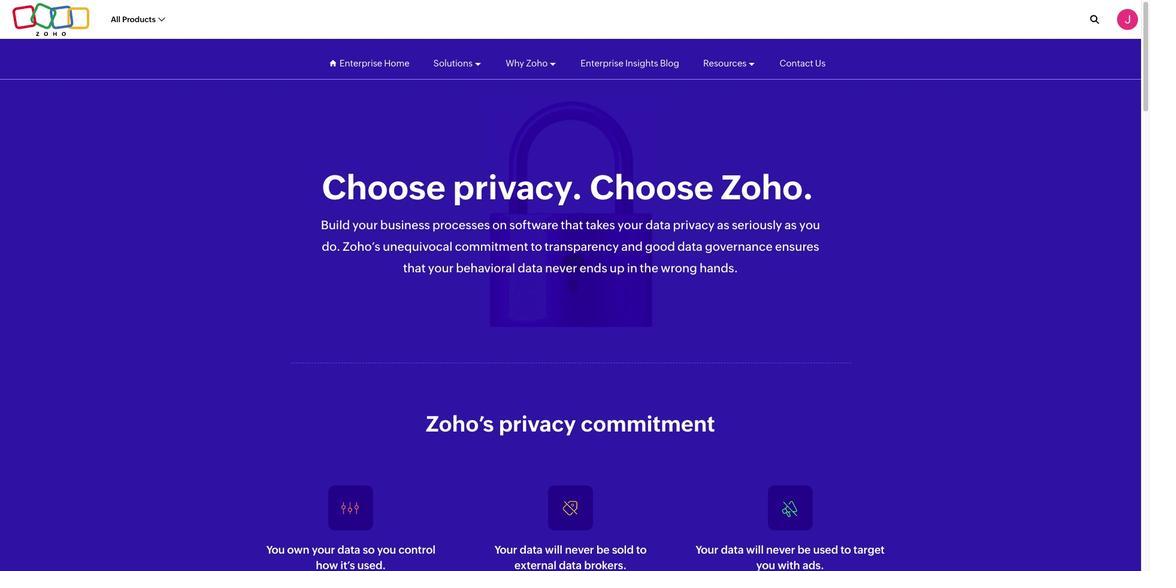 Task type: describe. For each thing, give the bounding box(es) containing it.
ads.
[[803, 560, 825, 572]]

how
[[316, 560, 338, 572]]

your data will never be sold to external data brokers.
[[495, 544, 647, 572]]

unequivocal
[[383, 240, 453, 254]]

insights
[[626, 58, 659, 68]]

zoho's privacy commitment
[[426, 412, 716, 437]]

your right "build"
[[353, 218, 378, 232]]

choose privacy. choose zoho.
[[322, 168, 814, 207]]

zoho.
[[721, 168, 814, 207]]

all
[[111, 15, 121, 24]]

enterprise for enterprise insights blog
[[581, 58, 624, 68]]

1 horizontal spatial commitment
[[581, 412, 716, 437]]

data inside you own your data so you control how it's used.
[[338, 544, 361, 557]]

1 choose from the left
[[322, 168, 446, 207]]

used.
[[358, 560, 386, 572]]

2 choose from the left
[[590, 168, 714, 207]]

commitment inside build your business processes on software that takes your data privacy as seriously as you do. zoho's unequivocal commitment to transparency and good data governance ensures that your behavioral data never ends up in the wrong hands.
[[455, 240, 529, 254]]

so
[[363, 544, 375, 557]]

transparency
[[545, 240, 619, 254]]

0 vertical spatial that
[[561, 218, 584, 232]]

1 vertical spatial privacy
[[499, 412, 576, 437]]

products
[[122, 15, 156, 24]]

used
[[814, 544, 839, 557]]

2 as from the left
[[785, 218, 797, 232]]

brokers.
[[585, 560, 627, 572]]

enterprise home link
[[340, 47, 410, 79]]

james peterson image
[[1118, 9, 1139, 30]]

wrong
[[661, 261, 698, 275]]

your for your data will never be used to target you with ads.
[[696, 544, 719, 557]]

up
[[610, 261, 625, 275]]

sold
[[612, 544, 634, 557]]

contact
[[780, 58, 814, 68]]

to for your data will never be sold to external data brokers.
[[637, 544, 647, 557]]

your up the and
[[618, 218, 644, 232]]

on
[[493, 218, 507, 232]]

never for your data will never be used to target you with ads.
[[767, 544, 796, 557]]

will for data
[[545, 544, 563, 557]]

seriously
[[732, 218, 783, 232]]

your data will never be used to target you with ads.
[[696, 544, 885, 572]]

hands.
[[700, 261, 739, 275]]

be for sold
[[597, 544, 610, 557]]

your inside you own your data so you control how it's used.
[[312, 544, 335, 557]]

external
[[515, 560, 557, 572]]

processes
[[433, 218, 490, 232]]

contact us link
[[780, 47, 826, 79]]

be for used
[[798, 544, 811, 557]]



Task type: vqa. For each thing, say whether or not it's contained in the screenshot.
Management
no



Task type: locate. For each thing, give the bounding box(es) containing it.
2 vertical spatial you
[[757, 560, 776, 572]]

1 horizontal spatial as
[[785, 218, 797, 232]]

to inside your data will never be sold to external data brokers.
[[637, 544, 647, 557]]

why zoho
[[506, 58, 548, 68]]

to right 'used'
[[841, 544, 852, 557]]

1 horizontal spatial you
[[757, 560, 776, 572]]

0 horizontal spatial privacy
[[499, 412, 576, 437]]

will inside your data will never be sold to external data brokers.
[[545, 544, 563, 557]]

1 be from the left
[[597, 544, 610, 557]]

as up governance
[[718, 218, 730, 232]]

choose up business
[[322, 168, 446, 207]]

to down software
[[531, 240, 543, 254]]

never up the with
[[767, 544, 796, 557]]

never inside your data will never be used to target you with ads.
[[767, 544, 796, 557]]

zoho's
[[343, 240, 381, 254], [426, 412, 494, 437]]

why
[[506, 58, 525, 68]]

governance
[[705, 240, 773, 254]]

0 horizontal spatial you
[[377, 544, 396, 557]]

all products
[[111, 15, 156, 24]]

1 horizontal spatial choose
[[590, 168, 714, 207]]

behavioral
[[456, 261, 516, 275]]

that up transparency
[[561, 218, 584, 232]]

privacy inside build your business processes on software that takes your data privacy as seriously as you do. zoho's unequivocal commitment to transparency and good data governance ensures that your behavioral data never ends up in the wrong hands.
[[673, 218, 715, 232]]

1 your from the left
[[495, 544, 518, 557]]

solutions
[[434, 58, 473, 68]]

enterprise home
[[340, 58, 410, 68]]

2 be from the left
[[798, 544, 811, 557]]

that
[[561, 218, 584, 232], [403, 261, 426, 275]]

be
[[597, 544, 610, 557], [798, 544, 811, 557]]

you right so
[[377, 544, 396, 557]]

never
[[546, 261, 578, 275], [565, 544, 594, 557], [767, 544, 796, 557]]

be inside your data will never be used to target you with ads.
[[798, 544, 811, 557]]

all products link
[[111, 8, 165, 31]]

us
[[816, 58, 826, 68]]

1 horizontal spatial be
[[798, 544, 811, 557]]

be up ads.
[[798, 544, 811, 557]]

enterprise insights blog
[[581, 58, 680, 68]]

your inside your data will never be sold to external data brokers.
[[495, 544, 518, 557]]

never inside your data will never be sold to external data brokers.
[[565, 544, 594, 557]]

your down 'unequivocal'
[[428, 261, 454, 275]]

own
[[287, 544, 310, 557]]

0 horizontal spatial be
[[597, 544, 610, 557]]

that down 'unequivocal'
[[403, 261, 426, 275]]

1 vertical spatial that
[[403, 261, 426, 275]]

never inside build your business processes on software that takes your data privacy as seriously as you do. zoho's unequivocal commitment to transparency and good data governance ensures that your behavioral data never ends up in the wrong hands.
[[546, 261, 578, 275]]

zoho's inside build your business processes on software that takes your data privacy as seriously as you do. zoho's unequivocal commitment to transparency and good data governance ensures that your behavioral data never ends up in the wrong hands.
[[343, 240, 381, 254]]

you inside build your business processes on software that takes your data privacy as seriously as you do. zoho's unequivocal commitment to transparency and good data governance ensures that your behavioral data never ends up in the wrong hands.
[[800, 218, 821, 232]]

0 horizontal spatial that
[[403, 261, 426, 275]]

it's
[[341, 560, 355, 572]]

never for your data will never be sold to external data brokers.
[[565, 544, 594, 557]]

0 horizontal spatial enterprise
[[340, 58, 383, 68]]

enterprise left home
[[340, 58, 383, 68]]

enterprise for enterprise home
[[340, 58, 383, 68]]

to for your data will never be used to target you with ads.
[[841, 544, 852, 557]]

1 as from the left
[[718, 218, 730, 232]]

never up brokers.
[[565, 544, 594, 557]]

commitment
[[455, 240, 529, 254], [581, 412, 716, 437]]

2 horizontal spatial you
[[800, 218, 821, 232]]

control
[[399, 544, 436, 557]]

1 vertical spatial you
[[377, 544, 396, 557]]

ensures
[[776, 240, 820, 254]]

data inside your data will never be used to target you with ads.
[[721, 544, 744, 557]]

good
[[646, 240, 676, 254]]

software
[[510, 218, 559, 232]]

blog
[[661, 58, 680, 68]]

you own your data so you control how it's used.
[[266, 544, 436, 572]]

your for your data will never be sold to external data brokers.
[[495, 544, 518, 557]]

0 horizontal spatial as
[[718, 218, 730, 232]]

0 horizontal spatial will
[[545, 544, 563, 557]]

do.
[[322, 240, 341, 254]]

you up ensures on the top right of page
[[800, 218, 821, 232]]

home
[[384, 58, 410, 68]]

2 horizontal spatial to
[[841, 544, 852, 557]]

contact us
[[780, 58, 826, 68]]

as
[[718, 218, 730, 232], [785, 218, 797, 232]]

0 horizontal spatial to
[[531, 240, 543, 254]]

to inside your data will never be used to target you with ads.
[[841, 544, 852, 557]]

enterprise insights blog link
[[581, 47, 680, 79]]

you inside your data will never be used to target you with ads.
[[757, 560, 776, 572]]

enterprise inside "link"
[[581, 58, 624, 68]]

ends
[[580, 261, 608, 275]]

0 vertical spatial privacy
[[673, 218, 715, 232]]

resources
[[704, 58, 747, 68]]

0 horizontal spatial choose
[[322, 168, 446, 207]]

be inside your data will never be sold to external data brokers.
[[597, 544, 610, 557]]

2 your from the left
[[696, 544, 719, 557]]

2 will from the left
[[747, 544, 764, 557]]

choose
[[322, 168, 446, 207], [590, 168, 714, 207]]

you inside you own your data so you control how it's used.
[[377, 544, 396, 557]]

with
[[778, 560, 801, 572]]

0 vertical spatial you
[[800, 218, 821, 232]]

1 horizontal spatial your
[[696, 544, 719, 557]]

you
[[800, 218, 821, 232], [377, 544, 396, 557], [757, 560, 776, 572]]

1 horizontal spatial to
[[637, 544, 647, 557]]

enterprise
[[340, 58, 383, 68], [581, 58, 624, 68]]

never down transparency
[[546, 261, 578, 275]]

1 horizontal spatial that
[[561, 218, 584, 232]]

1 horizontal spatial enterprise
[[581, 58, 624, 68]]

and
[[622, 240, 643, 254]]

to right sold at the right bottom of page
[[637, 544, 647, 557]]

to
[[531, 240, 543, 254], [637, 544, 647, 557], [841, 544, 852, 557]]

choose up good
[[590, 168, 714, 207]]

1 vertical spatial zoho's
[[426, 412, 494, 437]]

1 horizontal spatial privacy
[[673, 218, 715, 232]]

0 horizontal spatial commitment
[[455, 240, 529, 254]]

your
[[353, 218, 378, 232], [618, 218, 644, 232], [428, 261, 454, 275], [312, 544, 335, 557]]

be up brokers.
[[597, 544, 610, 557]]

you left the with
[[757, 560, 776, 572]]

to inside build your business processes on software that takes your data privacy as seriously as you do. zoho's unequivocal commitment to transparency and good data governance ensures that your behavioral data never ends up in the wrong hands.
[[531, 240, 543, 254]]

1 horizontal spatial zoho's
[[426, 412, 494, 437]]

1 will from the left
[[545, 544, 563, 557]]

enterprise left insights
[[581, 58, 624, 68]]

1 vertical spatial commitment
[[581, 412, 716, 437]]

your inside your data will never be used to target you with ads.
[[696, 544, 719, 557]]

will
[[545, 544, 563, 557], [747, 544, 764, 557]]

zoho
[[526, 58, 548, 68]]

privacy
[[673, 218, 715, 232], [499, 412, 576, 437]]

takes
[[586, 218, 616, 232]]

0 vertical spatial commitment
[[455, 240, 529, 254]]

the
[[640, 261, 659, 275]]

data
[[646, 218, 671, 232], [678, 240, 703, 254], [518, 261, 543, 275], [338, 544, 361, 557], [520, 544, 543, 557], [721, 544, 744, 557], [559, 560, 582, 572]]

0 vertical spatial zoho's
[[343, 240, 381, 254]]

will for you
[[747, 544, 764, 557]]

2 enterprise from the left
[[581, 58, 624, 68]]

build your business processes on software that takes your data privacy as seriously as you do. zoho's unequivocal commitment to transparency and good data governance ensures that your behavioral data never ends up in the wrong hands.
[[321, 218, 821, 275]]

0 horizontal spatial zoho's
[[343, 240, 381, 254]]

will inside your data will never be used to target you with ads.
[[747, 544, 764, 557]]

in
[[627, 261, 638, 275]]

as up ensures on the top right of page
[[785, 218, 797, 232]]

1 enterprise from the left
[[340, 58, 383, 68]]

0 horizontal spatial your
[[495, 544, 518, 557]]

privacy.
[[453, 168, 583, 207]]

business
[[381, 218, 430, 232]]

build
[[321, 218, 350, 232]]

your
[[495, 544, 518, 557], [696, 544, 719, 557]]

you
[[266, 544, 285, 557]]

1 horizontal spatial will
[[747, 544, 764, 557]]

target
[[854, 544, 885, 557]]

your up how
[[312, 544, 335, 557]]



